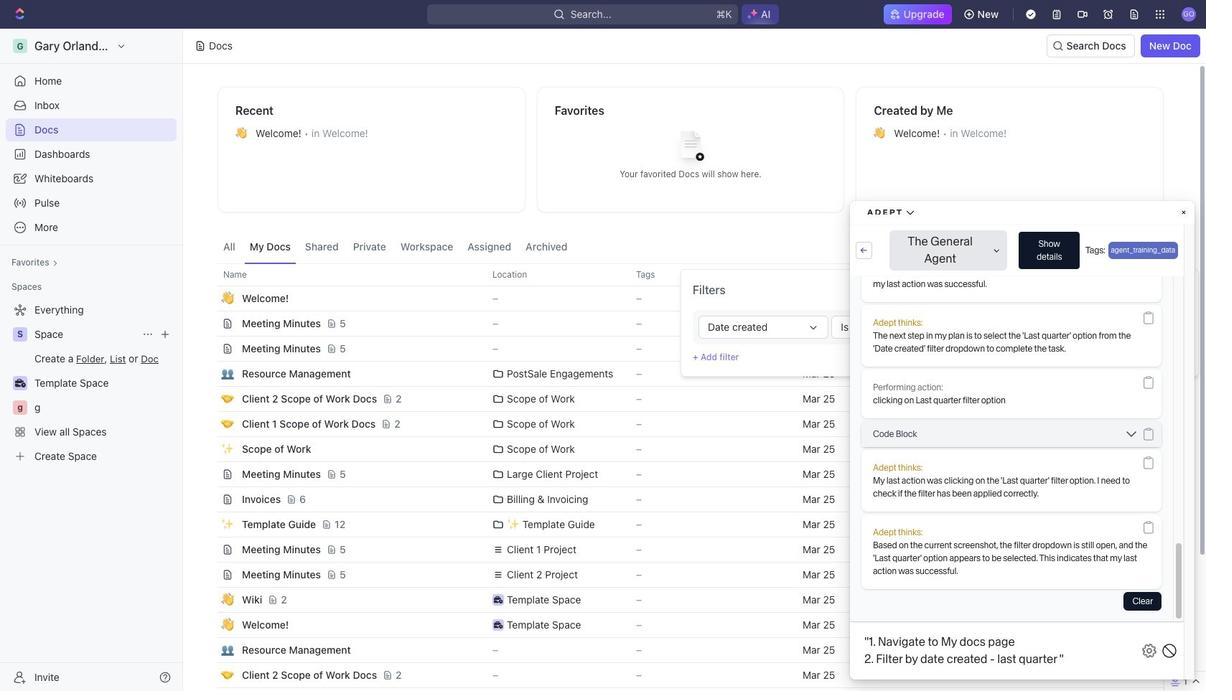 Task type: describe. For each thing, give the bounding box(es) containing it.
no favorited docs image
[[662, 120, 720, 177]]

business time image
[[494, 597, 503, 604]]

business time image
[[494, 622, 503, 629]]



Task type: locate. For each thing, give the bounding box(es) containing it.
sidebar navigation
[[0, 29, 183, 692]]

column header
[[202, 264, 218, 287]]

space, , element
[[13, 328, 27, 342]]

table
[[202, 264, 1164, 692]]

cell
[[202, 287, 218, 311], [202, 312, 218, 336], [202, 337, 218, 361], [1139, 337, 1164, 361], [202, 362, 218, 386], [202, 387, 218, 412], [1024, 387, 1139, 412], [1139, 387, 1164, 412], [202, 412, 218, 437], [202, 437, 218, 462], [202, 463, 218, 487], [202, 488, 218, 512], [202, 513, 218, 537], [1024, 513, 1139, 537], [202, 538, 218, 562], [202, 563, 218, 588], [1024, 563, 1139, 588], [1139, 563, 1164, 588], [202, 588, 218, 613], [909, 588, 1024, 613], [1024, 588, 1139, 613], [202, 613, 218, 638], [202, 639, 218, 663], [1024, 639, 1139, 663], [202, 664, 218, 688], [1024, 664, 1139, 688], [794, 689, 909, 692], [909, 689, 1024, 692], [1024, 689, 1139, 692], [1139, 689, 1164, 692]]

row
[[202, 264, 1164, 287], [202, 286, 1164, 312], [202, 311, 1164, 337], [202, 336, 1164, 362], [202, 361, 1164, 387], [202, 386, 1164, 412], [202, 412, 1164, 437], [202, 437, 1164, 463], [202, 462, 1164, 488], [202, 487, 1164, 513], [202, 512, 1164, 538], [202, 537, 1164, 563], [202, 562, 1164, 588], [202, 588, 1164, 613], [202, 613, 1164, 639], [202, 638, 1164, 664], [202, 663, 1164, 689], [218, 688, 1164, 692]]

tab list
[[218, 230, 574, 264]]



Task type: vqa. For each thing, say whether or not it's contained in the screenshot.
business time "ICON"
yes



